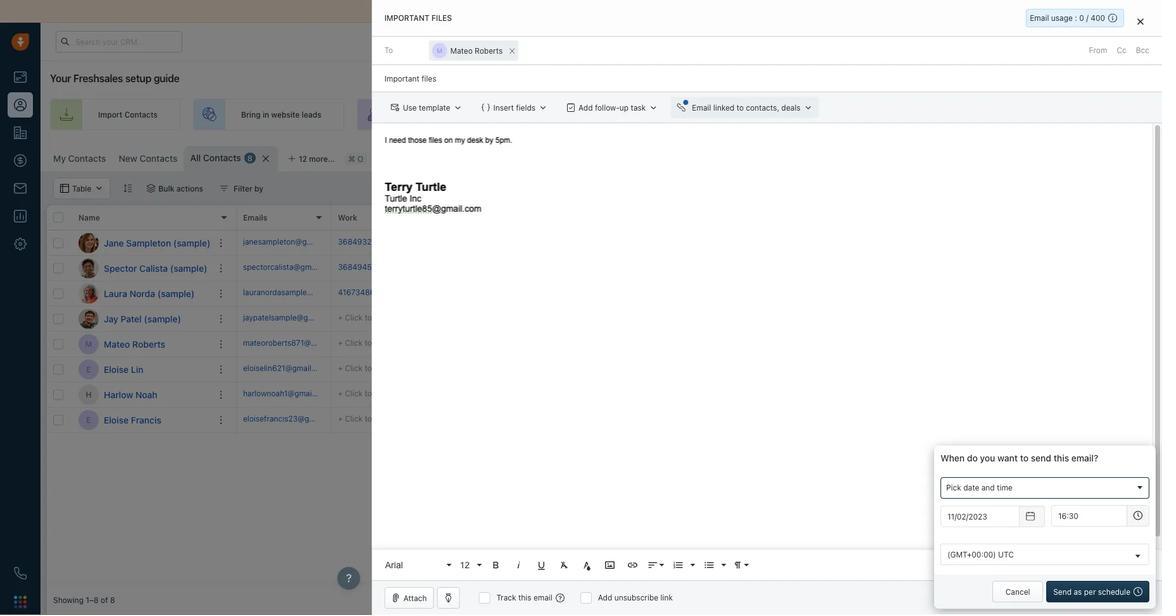 Task type: describe. For each thing, give the bounding box(es) containing it.
roberts for mateo roberts ×
[[475, 46, 503, 55]]

j image for jane sampleton (sample)
[[79, 233, 99, 254]]

click for harlownoah1@gmail.com
[[345, 390, 363, 398]]

0 horizontal spatial this
[[518, 594, 532, 603]]

send
[[1031, 454, 1052, 464]]

12 button
[[456, 553, 483, 579]]

cancel
[[1006, 588, 1030, 597]]

to
[[385, 46, 393, 55]]

harlow noah link
[[104, 389, 157, 402]]

row group containing jane sampleton (sample)
[[47, 231, 237, 434]]

new
[[119, 154, 137, 164]]

mateo for mateo roberts
[[104, 339, 130, 350]]

j image for jay patel (sample)
[[79, 309, 99, 330]]

up
[[620, 103, 629, 112]]

showing 1–8 of 8
[[53, 596, 115, 605]]

bcc
[[1136, 46, 1150, 55]]

1 team from the left
[[446, 110, 464, 119]]

click for eloiselin621@gmail.com
[[345, 364, 363, 373]]

12 for 12 more...
[[299, 154, 307, 163]]

linked
[[713, 103, 735, 112]]

noah
[[135, 390, 157, 400]]

bring
[[241, 110, 261, 119]]

press space to select this row. row containing jaypatelsample@gmail.com
[[237, 307, 1156, 332]]

attach button
[[385, 588, 434, 610]]

track this email
[[497, 594, 553, 603]]

pick date and time
[[946, 484, 1013, 493]]

new contacts
[[119, 154, 178, 164]]

jay
[[104, 314, 118, 324]]

eloise francis
[[104, 415, 161, 426]]

activity
[[452, 213, 480, 222]]

use template button
[[385, 97, 469, 118]]

-- text field
[[941, 506, 1020, 528]]

400
[[1091, 14, 1105, 22]]

cancel button
[[993, 582, 1043, 603]]

lauranordasample@gmail.com
[[243, 288, 351, 297]]

unordered list image
[[704, 560, 715, 572]]

m inside × dialog
[[437, 47, 443, 54]]

janesampleton@gmail.com 3684932360
[[243, 238, 386, 246]]

use
[[403, 103, 417, 112]]

2 your from the left
[[602, 110, 618, 119]]

deals
[[782, 103, 801, 112]]

arial button
[[381, 553, 453, 579]]

arial
[[385, 561, 403, 571]]

bring in website leads
[[241, 110, 321, 119]]

⌘
[[348, 154, 355, 163]]

add for add follow-up task
[[579, 103, 593, 112]]

+ click to add for harlownoah1@gmail.com
[[338, 390, 388, 398]]

press space to select this row. row containing lauranordasample@gmail.com
[[237, 282, 1156, 307]]

l image
[[79, 284, 99, 304]]

0 vertical spatial close image
[[1143, 8, 1150, 15]]

email?
[[1072, 454, 1099, 464]]

filter
[[234, 184, 252, 193]]

email usage : 0 / 400
[[1030, 14, 1105, 22]]

per
[[1084, 588, 1096, 597]]

3684932360 link
[[338, 237, 386, 250]]

jaypatelsample@gmail.com link
[[243, 313, 340, 326]]

italic (⌘i) image
[[513, 560, 525, 572]]

× dialog
[[372, 0, 1162, 616]]

press space to select this row. row containing harlow noah
[[47, 383, 237, 408]]

(sample) for spector calista (sample)
[[170, 263, 207, 274]]

freshworks switcher image
[[14, 597, 27, 609]]

press space to select this row. row containing eloiselin621@gmail.com
[[237, 358, 1156, 383]]

(sample) for laura norda (sample)
[[157, 289, 195, 299]]

create sales sequence link
[[674, 99, 828, 130]]

when
[[941, 454, 965, 464]]

(gmt+00:00)
[[948, 551, 996, 560]]

to inside button
[[737, 103, 744, 112]]

+ click to add for eloiselin621@gmail.com
[[338, 364, 388, 373]]

track
[[497, 594, 516, 603]]

1 click from the top
[[345, 314, 363, 322]]

eloise for eloise lin
[[104, 365, 129, 375]]

filter by button
[[211, 178, 272, 199]]

cc
[[1117, 46, 1127, 55]]

4 link
[[1095, 29, 1115, 51]]

leads inside bring in website leads link
[[302, 110, 321, 119]]

bulk actions button
[[138, 178, 211, 199]]

(sample) for jay patel (sample)
[[144, 314, 181, 324]]

want
[[998, 454, 1018, 464]]

francis
[[131, 415, 161, 426]]

schedule
[[1098, 588, 1131, 597]]

contacts for new
[[140, 154, 178, 164]]

sequence
[[770, 110, 805, 119]]

1 + from the top
[[338, 314, 343, 322]]

eloiselin621@gmail.com
[[243, 364, 329, 373]]

e for eloise francis
[[86, 416, 91, 425]]

⌘ o
[[348, 154, 363, 163]]

bring in website leads link
[[193, 99, 344, 130]]

insert fields
[[494, 103, 536, 112]]

task
[[631, 103, 646, 112]]

draft
[[1024, 594, 1042, 603]]

pick date and time button
[[941, 478, 1150, 499]]

press space to select this row. row containing mateoroberts871@gmail.com
[[237, 332, 1156, 358]]

import contacts
[[98, 110, 158, 119]]

invite your team link
[[357, 99, 487, 130]]

laura norda (sample) link
[[104, 288, 195, 300]]

contacts for my
[[68, 154, 106, 164]]

spectorcalista@gmail.com link
[[243, 262, 337, 275]]

invite your team
[[405, 110, 464, 119]]

row group containing janesampleton@gmail.com
[[237, 231, 1156, 434]]

press space to select this row. row containing jay patel (sample)
[[47, 307, 237, 332]]

of
[[101, 596, 108, 605]]

phone image
[[14, 568, 27, 581]]

:
[[1075, 14, 1077, 22]]

route
[[547, 110, 569, 119]]

jane
[[104, 238, 124, 248]]

norda
[[130, 289, 155, 299]]

1 add from the top
[[374, 314, 388, 322]]

attach
[[404, 594, 427, 603]]

add for add unsubscribe link
[[598, 594, 612, 603]]

o
[[357, 154, 363, 163]]

send as per schedule button
[[1047, 582, 1150, 603]]

press space to select this row. row containing harlownoah1@gmail.com
[[237, 383, 1156, 408]]

press space to select this row. row containing janesampleton@gmail.com
[[237, 231, 1156, 256]]

press space to select this row. row containing eloise francis
[[47, 408, 237, 434]]

ordered list image
[[673, 560, 684, 572]]

application containing arial
[[372, 123, 1162, 581]]

name row
[[47, 206, 237, 231]]

your freshsales setup guide
[[50, 72, 179, 85]]

contacts,
[[746, 103, 780, 112]]

leads inside route leads to your team link
[[571, 110, 591, 119]]

insert link (⌘k) image
[[627, 560, 638, 572]]

template
[[419, 103, 450, 112]]

grid containing jane sampleton (sample)
[[47, 204, 1156, 586]]

mateoroberts871@gmail.com link
[[243, 338, 348, 351]]



Task type: locate. For each thing, give the bounding box(es) containing it.
2 row group from the left
[[237, 231, 1156, 434]]

insert fields button
[[475, 97, 554, 118]]

eloise left lin
[[104, 365, 129, 375]]

send as per schedule
[[1054, 588, 1131, 597]]

4 add from the top
[[374, 390, 388, 398]]

spectorcalista@gmail.com
[[243, 263, 337, 272]]

jay patel (sample) link
[[104, 313, 181, 326]]

3 click from the top
[[345, 364, 363, 373]]

0 horizontal spatial leads
[[302, 110, 321, 119]]

0 vertical spatial m
[[437, 47, 443, 54]]

(sample) down laura norda (sample) link
[[144, 314, 181, 324]]

laura
[[104, 289, 127, 299]]

send button
[[1098, 588, 1131, 610]]

8 inside all contacts 8
[[247, 154, 253, 163]]

0 vertical spatial this
[[1054, 454, 1069, 464]]

1 e from the top
[[86, 366, 91, 374]]

8 up filter by at the top
[[247, 154, 253, 163]]

/
[[1086, 14, 1089, 22]]

0 horizontal spatial 12
[[299, 154, 307, 163]]

filter by
[[234, 184, 263, 193]]

roberts left × link
[[475, 46, 503, 55]]

add for harlownoah1@gmail.com
[[374, 390, 388, 398]]

0 vertical spatial j image
[[79, 233, 99, 254]]

leads right website
[[302, 110, 321, 119]]

email for email usage : 0 / 400
[[1030, 14, 1049, 22]]

0 vertical spatial 12
[[299, 154, 307, 163]]

all contacts 8
[[190, 153, 253, 163]]

2 j image from the top
[[79, 309, 99, 330]]

eloise lin link
[[104, 364, 143, 376]]

as
[[1074, 588, 1082, 597]]

send for send as per schedule
[[1054, 588, 1072, 597]]

1 vertical spatial roberts
[[132, 339, 165, 350]]

0 horizontal spatial add
[[579, 103, 593, 112]]

1 horizontal spatial m
[[437, 47, 443, 54]]

use template
[[403, 103, 450, 112]]

by
[[254, 184, 263, 193]]

0 horizontal spatial container_wx8msf4aqz5i3rn1 image
[[146, 184, 155, 193]]

insert image (⌘p) image
[[604, 560, 616, 572]]

mateo for mateo roberts ×
[[450, 46, 473, 55]]

eloise
[[104, 365, 129, 375], [104, 415, 129, 426]]

8
[[247, 154, 253, 163], [110, 596, 115, 605]]

website
[[271, 110, 300, 119]]

insert
[[494, 103, 514, 112]]

press space to select this row. row containing mateo roberts
[[47, 332, 237, 358]]

mateo
[[450, 46, 473, 55], [104, 339, 130, 350]]

1 + click to add from the top
[[338, 339, 388, 348]]

route leads to your team
[[547, 110, 639, 119]]

0 vertical spatial eloise
[[104, 365, 129, 375]]

3684945781
[[338, 263, 384, 272]]

leads right route
[[571, 110, 591, 119]]

add left unsubscribe
[[598, 594, 612, 603]]

1 j image from the top
[[79, 233, 99, 254]]

3 + click to add from the top
[[338, 390, 388, 398]]

press space to select this row. row containing eloise lin
[[47, 358, 237, 383]]

0 vertical spatial + click to add
[[338, 339, 388, 348]]

leads
[[302, 110, 321, 119], [571, 110, 591, 119]]

application
[[372, 123, 1162, 581]]

mateo roberts ×
[[450, 43, 516, 57]]

guide
[[154, 72, 179, 85]]

2 team from the left
[[620, 110, 639, 119]]

clear formatting image
[[559, 560, 570, 572]]

next
[[433, 213, 450, 222]]

email inside email linked to contacts, deals button
[[692, 103, 711, 112]]

(sample) down spector calista (sample) link
[[157, 289, 195, 299]]

1 vertical spatial j image
[[79, 309, 99, 330]]

import
[[98, 110, 122, 119]]

grid
[[47, 204, 1156, 586]]

12 left bold (⌘b) image
[[460, 561, 470, 571]]

actions
[[176, 184, 203, 193]]

m inside the press space to select this row. row
[[85, 340, 92, 349]]

2 e from the top
[[86, 416, 91, 425]]

4 click from the top
[[345, 390, 363, 398]]

bulk actions
[[158, 184, 203, 193]]

0 vertical spatial add
[[579, 103, 593, 112]]

mateo inside mateo roberts link
[[104, 339, 130, 350]]

eloise for eloise francis
[[104, 415, 129, 426]]

when do you want to send this email?
[[941, 454, 1099, 464]]

send left as
[[1054, 588, 1072, 597]]

click right the eloisefrancis23@gmail.com
[[345, 415, 363, 424]]

date
[[964, 484, 980, 493]]

0 vertical spatial email
[[1030, 14, 1049, 22]]

to
[[737, 103, 744, 112], [593, 110, 600, 119], [365, 314, 372, 322], [365, 339, 372, 348], [365, 364, 372, 373], [365, 390, 372, 398], [365, 415, 372, 424], [1020, 454, 1029, 464]]

container_wx8msf4aqz5i3rn1 image left bulk at top
[[146, 184, 155, 193]]

(sample) for jane sampleton (sample)
[[173, 238, 210, 248]]

1 horizontal spatial add
[[598, 594, 612, 603]]

lin
[[131, 365, 143, 375]]

email for email linked to contacts, deals
[[692, 103, 711, 112]]

bulk
[[158, 184, 174, 193]]

e down h at the bottom of the page
[[86, 416, 91, 425]]

(sample) right calista
[[170, 263, 207, 274]]

1 vertical spatial email
[[692, 103, 711, 112]]

m left mateo roberts link
[[85, 340, 92, 349]]

text color image
[[581, 560, 593, 572]]

1 horizontal spatial container_wx8msf4aqz5i3rn1 image
[[220, 184, 229, 193]]

2 + from the top
[[338, 339, 343, 348]]

12 for 12
[[460, 561, 470, 571]]

container_wx8msf4aqz5i3rn1 image for bulk actions 'button'
[[146, 184, 155, 193]]

+ for harlownoah1@gmail.com
[[338, 390, 343, 398]]

2 vertical spatial + click to add
[[338, 390, 388, 398]]

send inside send as per schedule button
[[1054, 588, 1072, 597]]

click down the mateoroberts871@gmail.com link
[[345, 364, 363, 373]]

0 vertical spatial mateo
[[450, 46, 473, 55]]

1 horizontal spatial send
[[1105, 594, 1124, 603]]

0 horizontal spatial mateo
[[104, 339, 130, 350]]

+ click to add for mateoroberts871@gmail.com
[[338, 339, 388, 348]]

0 horizontal spatial 8
[[110, 596, 115, 605]]

1 vertical spatial e
[[86, 416, 91, 425]]

0 horizontal spatial roberts
[[132, 339, 165, 350]]

1 container_wx8msf4aqz5i3rn1 image from the left
[[146, 184, 155, 193]]

0
[[1079, 14, 1084, 22]]

1 vertical spatial + click to add
[[338, 364, 388, 373]]

8 right the of
[[110, 596, 115, 605]]

0 horizontal spatial email
[[692, 103, 711, 112]]

contacts right new
[[140, 154, 178, 164]]

eloisefrancis23@gmail.com
[[243, 415, 341, 424]]

1 horizontal spatial this
[[1054, 454, 1069, 464]]

0 horizontal spatial m
[[85, 340, 92, 349]]

+ for mateoroberts871@gmail.com
[[338, 339, 343, 348]]

2 add from the top
[[374, 339, 388, 348]]

add for eloiselin621@gmail.com
[[374, 364, 388, 373]]

harlownoah1@gmail.com link
[[243, 389, 331, 402]]

email linked to contacts, deals
[[692, 103, 801, 112]]

4167348672
[[338, 288, 384, 297]]

add for mateoroberts871@gmail.com
[[374, 339, 388, 348]]

j image left jane
[[79, 233, 99, 254]]

1 horizontal spatial mateo
[[450, 46, 473, 55]]

j image left jay
[[79, 309, 99, 330]]

all contacts link
[[190, 152, 241, 165]]

4
[[1106, 31, 1111, 40]]

showing
[[53, 596, 84, 605]]

12 left more...
[[299, 154, 307, 163]]

2 leads from the left
[[571, 110, 591, 119]]

invite
[[405, 110, 425, 119]]

jane sampleton (sample) link
[[104, 237, 210, 250]]

email left linked
[[692, 103, 711, 112]]

eloisefrancis23@gmail.com link
[[243, 414, 341, 427]]

this left email
[[518, 594, 532, 603]]

1 vertical spatial this
[[518, 594, 532, 603]]

e for eloise lin
[[86, 366, 91, 374]]

4 + from the top
[[338, 390, 343, 398]]

janesampleton@gmail.com link
[[243, 237, 339, 250]]

1 vertical spatial 8
[[110, 596, 115, 605]]

2 click from the top
[[345, 339, 363, 348]]

0 vertical spatial e
[[86, 366, 91, 374]]

1 horizontal spatial leads
[[571, 110, 591, 119]]

1 vertical spatial add
[[598, 594, 612, 603]]

contacts for all
[[203, 153, 241, 163]]

click down jaypatelsample@gmail.com + click to add on the bottom left
[[345, 339, 363, 348]]

press space to select this row. row containing jane sampleton (sample)
[[47, 231, 237, 256]]

1 horizontal spatial email
[[1030, 14, 1049, 22]]

sampleton
[[126, 238, 171, 248]]

mateo down jay
[[104, 339, 130, 350]]

send right per
[[1105, 594, 1124, 603]]

1–8
[[86, 596, 99, 605]]

h
[[86, 391, 92, 400]]

1 horizontal spatial your
[[602, 110, 618, 119]]

e
[[86, 366, 91, 374], [86, 416, 91, 425]]

eloise down harlow
[[104, 415, 129, 426]]

route leads to your team link
[[499, 99, 662, 130]]

click for mateoroberts871@gmail.com
[[345, 339, 363, 348]]

add unsubscribe link
[[598, 594, 673, 603]]

add left follow-
[[579, 103, 593, 112]]

s image
[[79, 259, 99, 279]]

Search your CRM... text field
[[56, 31, 182, 53]]

1 horizontal spatial roberts
[[475, 46, 503, 55]]

1 vertical spatial close image
[[1138, 18, 1144, 25]]

2 container_wx8msf4aqz5i3rn1 image from the left
[[220, 184, 229, 193]]

eloise inside 'link'
[[104, 415, 129, 426]]

draft saved
[[1024, 594, 1066, 603]]

contacts right import
[[124, 110, 158, 119]]

close image
[[1143, 8, 1150, 15], [1138, 18, 1144, 25]]

mateo roberts
[[104, 339, 165, 350]]

+ for eloiselin621@gmail.com
[[338, 364, 343, 373]]

usage
[[1051, 14, 1073, 22]]

setup
[[125, 72, 151, 85]]

none text field inside × dialog
[[1052, 506, 1127, 527]]

2 + click to add from the top
[[338, 364, 388, 373]]

container_wx8msf4aqz5i3rn1 image inside bulk actions 'button'
[[146, 184, 155, 193]]

1 vertical spatial mateo
[[104, 339, 130, 350]]

cell
[[427, 231, 522, 256], [522, 231, 617, 256], [617, 231, 712, 256], [712, 231, 807, 256], [807, 231, 901, 256], [901, 231, 996, 256], [996, 231, 1156, 256], [427, 256, 522, 281], [522, 256, 617, 281], [617, 256, 712, 281], [712, 256, 807, 281], [807, 256, 901, 281], [901, 256, 996, 281], [996, 256, 1156, 281], [427, 282, 522, 306], [522, 282, 617, 306], [617, 282, 712, 306], [712, 282, 807, 306], [807, 282, 901, 306], [901, 282, 996, 306], [996, 282, 1156, 306], [427, 307, 522, 332], [522, 307, 617, 332], [617, 307, 712, 332], [712, 307, 807, 332], [807, 307, 901, 332], [901, 307, 996, 332], [996, 307, 1156, 332], [427, 332, 522, 357], [522, 332, 617, 357], [617, 332, 712, 357], [712, 332, 807, 357], [807, 332, 901, 357], [901, 332, 996, 357], [996, 332, 1156, 357], [427, 358, 522, 382], [522, 358, 617, 382], [617, 358, 712, 382], [712, 358, 807, 382], [807, 358, 901, 382], [901, 358, 996, 382], [996, 358, 1156, 382], [427, 383, 522, 408], [522, 383, 617, 408], [617, 383, 712, 408], [712, 383, 807, 408], [807, 383, 901, 408], [901, 383, 996, 408], [996, 383, 1156, 408], [427, 408, 522, 433], [522, 408, 617, 433], [617, 408, 712, 433], [712, 408, 807, 433], [807, 408, 901, 433], [901, 408, 996, 433], [996, 408, 1156, 433]]

align image
[[647, 560, 659, 572]]

press space to select this row. row containing laura norda (sample)
[[47, 282, 237, 307]]

1 horizontal spatial team
[[620, 110, 639, 119]]

4167348672 link
[[338, 287, 384, 301]]

close image inside × dialog
[[1138, 18, 1144, 25]]

spectorcalista@gmail.com 3684945781
[[243, 263, 384, 272]]

None text field
[[523, 41, 525, 61]]

3 add from the top
[[374, 364, 388, 373]]

0 vertical spatial 8
[[247, 154, 253, 163]]

send for send
[[1105, 594, 1124, 603]]

mateo inside mateo roberts ×
[[450, 46, 473, 55]]

roberts for mateo roberts
[[132, 339, 165, 350]]

1 vertical spatial eloise
[[104, 415, 129, 426]]

press space to select this row. row
[[47, 231, 237, 256], [237, 231, 1156, 256], [47, 256, 237, 282], [237, 256, 1156, 282], [47, 282, 237, 307], [237, 282, 1156, 307], [47, 307, 237, 332], [237, 307, 1156, 332], [47, 332, 237, 358], [237, 332, 1156, 358], [47, 358, 237, 383], [237, 358, 1156, 383], [47, 383, 237, 408], [237, 383, 1156, 408], [47, 408, 237, 434], [237, 408, 1156, 434]]

5 + from the top
[[338, 415, 343, 424]]

(sample) right sampleton
[[173, 238, 210, 248]]

click up eloisefrancis23@gmail.com + click to add
[[345, 390, 363, 398]]

time
[[997, 484, 1013, 493]]

1 row group from the left
[[47, 231, 237, 434]]

j image
[[79, 233, 99, 254], [79, 309, 99, 330]]

m down files
[[437, 47, 443, 54]]

Write a subject line text field
[[372, 65, 1162, 92]]

pick
[[946, 484, 962, 493]]

contacts for import
[[124, 110, 158, 119]]

0 horizontal spatial send
[[1054, 588, 1072, 597]]

spector
[[104, 263, 137, 274]]

0 vertical spatial roberts
[[475, 46, 503, 55]]

press space to select this row. row containing eloisefrancis23@gmail.com
[[237, 408, 1156, 434]]

e up h at the bottom of the page
[[86, 366, 91, 374]]

contacts right my
[[68, 154, 106, 164]]

1 eloise from the top
[[104, 365, 129, 375]]

1 vertical spatial m
[[85, 340, 92, 349]]

5 add from the top
[[374, 415, 388, 424]]

press space to select this row. row containing spectorcalista@gmail.com
[[237, 256, 1156, 282]]

bold (⌘b) image
[[490, 560, 502, 572]]

None text field
[[1052, 506, 1127, 527]]

× link
[[506, 40, 519, 60]]

jaypatelsample@gmail.com
[[243, 314, 340, 322]]

roberts down jay patel (sample) link
[[132, 339, 165, 350]]

phone element
[[8, 562, 33, 587]]

roberts inside mateo roberts ×
[[475, 46, 503, 55]]

link
[[661, 594, 673, 603]]

12 inside button
[[299, 154, 307, 163]]

1 vertical spatial 12
[[460, 561, 470, 571]]

important files
[[385, 14, 452, 22]]

container_wx8msf4aqz5i3rn1 image left the filter
[[220, 184, 229, 193]]

1 your from the left
[[427, 110, 443, 119]]

email left usage
[[1030, 14, 1049, 22]]

underline (⌘u) image
[[536, 560, 547, 572]]

create
[[722, 110, 747, 119]]

3684945781 link
[[338, 262, 384, 275]]

contacts
[[124, 110, 158, 119], [203, 153, 241, 163], [68, 154, 106, 164], [140, 154, 178, 164]]

you
[[980, 454, 995, 464]]

spector calista (sample)
[[104, 263, 207, 274]]

paragraph format image
[[732, 560, 744, 572]]

mateoroberts871@gmail.com
[[243, 339, 348, 348]]

this right send
[[1054, 454, 1069, 464]]

click down 4167348672 link
[[345, 314, 363, 322]]

patel
[[121, 314, 142, 324]]

row group
[[47, 231, 237, 434], [237, 231, 1156, 434]]

lauranordasample@gmail.com link
[[243, 287, 351, 301]]

5 click from the top
[[345, 415, 363, 424]]

0 horizontal spatial team
[[446, 110, 464, 119]]

1 horizontal spatial 12
[[460, 561, 470, 571]]

2 eloise from the top
[[104, 415, 129, 426]]

0 horizontal spatial your
[[427, 110, 443, 119]]

(gmt+00:00) utc link
[[941, 545, 1149, 565]]

1 horizontal spatial 8
[[247, 154, 253, 163]]

press space to select this row. row containing spector calista (sample)
[[47, 256, 237, 282]]

12 inside dropdown button
[[460, 561, 470, 571]]

add follow-up task button
[[560, 97, 664, 118], [560, 97, 664, 118]]

12 more... button
[[281, 150, 342, 168]]

send inside button
[[1105, 594, 1124, 603]]

container_wx8msf4aqz5i3rn1 image for filter by button
[[220, 184, 229, 193]]

contacts right all
[[203, 153, 241, 163]]

mateo down files
[[450, 46, 473, 55]]

container_wx8msf4aqz5i3rn1 image
[[146, 184, 155, 193], [220, 184, 229, 193]]

unsubscribe
[[615, 594, 658, 603]]

3 + from the top
[[338, 364, 343, 373]]

1 leads from the left
[[302, 110, 321, 119]]

container_wx8msf4aqz5i3rn1 image inside filter by button
[[220, 184, 229, 193]]



Task type: vqa. For each thing, say whether or not it's contained in the screenshot.
Connect to the bottom
no



